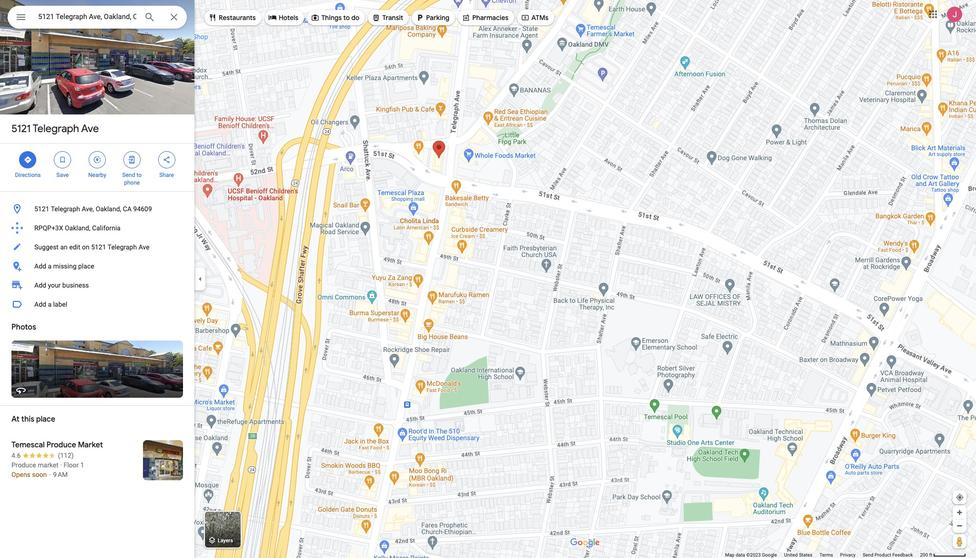 Task type: vqa. For each thing, say whether or not it's contained in the screenshot.
Supplier
no



Task type: describe. For each thing, give the bounding box(es) containing it.
 things to do
[[311, 12, 360, 23]]

telegraph for ave,
[[51, 205, 80, 213]]

on
[[82, 243, 90, 251]]

add your business
[[34, 281, 89, 289]]

market
[[78, 440, 103, 450]]

your
[[48, 281, 61, 289]]

produce inside produce market · floor 1 opens soon ⋅ 9 am
[[11, 461, 36, 469]]

share
[[159, 172, 174, 178]]

2 horizontal spatial 5121
[[91, 243, 106, 251]]

google
[[763, 552, 778, 558]]

 search field
[[8, 6, 187, 31]]

94609
[[133, 205, 152, 213]]

add for add your business
[[34, 281, 46, 289]]

business
[[62, 281, 89, 289]]

to inside send to phone
[[137, 172, 142, 178]]


[[24, 155, 32, 165]]

200 ft
[[921, 552, 933, 558]]

feedback
[[893, 552, 914, 558]]

label
[[53, 301, 67, 308]]

1
[[80, 461, 84, 469]]

zoom out image
[[957, 522, 964, 530]]

at this place
[[11, 415, 55, 424]]

send for send to phone
[[122, 172, 135, 178]]

google account: james peterson  
(james.peterson1902@gmail.com) image
[[948, 6, 963, 22]]

2 vertical spatial telegraph
[[108, 243, 137, 251]]

map
[[726, 552, 735, 558]]

privacy button
[[841, 552, 856, 558]]

©2023
[[747, 552, 761, 558]]

to inside  things to do
[[344, 13, 350, 22]]

privacy
[[841, 552, 856, 558]]

atms
[[532, 13, 549, 22]]

footer inside the google maps element
[[726, 552, 921, 558]]

add for add a missing place
[[34, 262, 46, 270]]

suggest an edit on 5121 telegraph ave
[[34, 243, 150, 251]]

transit
[[383, 13, 404, 22]]

terms
[[820, 552, 834, 558]]

ave,
[[82, 205, 94, 213]]


[[15, 10, 27, 24]]

5121 telegraph ave
[[11, 122, 99, 135]]

temescal
[[11, 440, 45, 450]]

5121 telegraph ave, oakland, ca 94609 button
[[0, 199, 195, 218]]

things
[[322, 13, 342, 22]]

parking
[[427, 13, 450, 22]]

5121 telegraph ave main content
[[0, 0, 195, 558]]

do
[[352, 13, 360, 22]]

hotels
[[279, 13, 299, 22]]

none field inside 5121 telegraph ave, oakland, ca 94609 field
[[38, 11, 136, 22]]

(112)
[[58, 452, 74, 459]]

rpqp+3x
[[34, 224, 63, 232]]

send product feedback button
[[863, 552, 914, 558]]

·
[[60, 461, 62, 469]]

zoom in image
[[957, 509, 964, 516]]

 pharmacies
[[462, 12, 509, 23]]

show your location image
[[956, 493, 965, 502]]

phone
[[124, 179, 140, 186]]

restaurants
[[219, 13, 256, 22]]

place inside button
[[78, 262, 94, 270]]

floor
[[64, 461, 79, 469]]

4.6
[[11, 452, 21, 459]]


[[462, 12, 471, 23]]

directions
[[15, 172, 41, 178]]

united states button
[[785, 552, 813, 558]]

suggest
[[34, 243, 59, 251]]



Task type: locate. For each thing, give the bounding box(es) containing it.
3 add from the top
[[34, 301, 46, 308]]

google maps element
[[0, 0, 977, 558]]

at
[[11, 415, 19, 424]]

oakland, inside button
[[65, 224, 90, 232]]

5121 up 'rpqp+3x'
[[34, 205, 49, 213]]


[[268, 12, 277, 23]]

4.6 stars 112 reviews image
[[11, 451, 74, 460]]

layers
[[218, 538, 233, 544]]

5121 telegraph ave, oakland, ca 94609
[[34, 205, 152, 213]]

a left label
[[48, 301, 52, 308]]

united states
[[785, 552, 813, 558]]


[[416, 12, 425, 23]]


[[372, 12, 381, 23]]

suggest an edit on 5121 telegraph ave button
[[0, 238, 195, 257]]

 parking
[[416, 12, 450, 23]]

telegraph down california
[[108, 243, 137, 251]]

0 vertical spatial telegraph
[[33, 122, 79, 135]]

0 horizontal spatial oakland,
[[65, 224, 90, 232]]

edit
[[69, 243, 80, 251]]

footer containing map data ©2023 google
[[726, 552, 921, 558]]

add inside button
[[34, 262, 46, 270]]

a for missing
[[48, 262, 52, 270]]

1 vertical spatial send
[[863, 552, 874, 558]]

1 vertical spatial produce
[[11, 461, 36, 469]]

send to phone
[[122, 172, 142, 186]]

0 vertical spatial 5121
[[11, 122, 31, 135]]

add a missing place button
[[0, 257, 195, 276]]

send left product
[[863, 552, 874, 558]]

1 vertical spatial to
[[137, 172, 142, 178]]


[[521, 12, 530, 23]]

send inside send to phone
[[122, 172, 135, 178]]

data
[[736, 552, 746, 558]]

None field
[[38, 11, 136, 22]]

a inside button
[[48, 262, 52, 270]]

 restaurants
[[208, 12, 256, 23]]

save
[[56, 172, 69, 178]]

ca
[[123, 205, 132, 213]]

add for add a label
[[34, 301, 46, 308]]

footer
[[726, 552, 921, 558]]

a for label
[[48, 301, 52, 308]]

add left your at the bottom left of the page
[[34, 281, 46, 289]]

5121 right on
[[91, 243, 106, 251]]

5121 for 5121 telegraph ave, oakland, ca 94609
[[34, 205, 49, 213]]

send inside button
[[863, 552, 874, 558]]

1 vertical spatial ave
[[139, 243, 150, 251]]

pharmacies
[[473, 13, 509, 22]]


[[58, 155, 67, 165]]

1 horizontal spatial oakland,
[[96, 205, 121, 213]]

5121 Telegraph Ave, Oakland, CA 94609 field
[[8, 6, 187, 29]]

opens
[[11, 471, 30, 478]]

rpqp+3x oakland, california
[[34, 224, 121, 232]]


[[93, 155, 102, 165]]

200 ft button
[[921, 552, 967, 558]]

2 a from the top
[[48, 301, 52, 308]]

send for send product feedback
[[863, 552, 874, 558]]

show street view coverage image
[[954, 534, 967, 549]]

states
[[800, 552, 813, 558]]

ft
[[930, 552, 933, 558]]

0 horizontal spatial place
[[36, 415, 55, 424]]

 atms
[[521, 12, 549, 23]]

0 vertical spatial send
[[122, 172, 135, 178]]

0 vertical spatial to
[[344, 13, 350, 22]]

0 vertical spatial add
[[34, 262, 46, 270]]

1 vertical spatial 5121
[[34, 205, 49, 213]]

add your business link
[[0, 276, 195, 295]]

0 vertical spatial ave
[[81, 122, 99, 135]]

send up 'phone'
[[122, 172, 135, 178]]


[[128, 155, 136, 165]]

place right this
[[36, 415, 55, 424]]

0 vertical spatial place
[[78, 262, 94, 270]]

2 vertical spatial 5121
[[91, 243, 106, 251]]


[[162, 155, 171, 165]]

to up 'phone'
[[137, 172, 142, 178]]

an
[[60, 243, 68, 251]]

collapse side panel image
[[195, 274, 206, 284]]

ave up 
[[81, 122, 99, 135]]

temescal produce market
[[11, 440, 103, 450]]

5121 for 5121 telegraph ave
[[11, 122, 31, 135]]

1 vertical spatial place
[[36, 415, 55, 424]]

0 vertical spatial a
[[48, 262, 52, 270]]

photos
[[11, 322, 36, 332]]

add a label
[[34, 301, 67, 308]]

1 vertical spatial oakland,
[[65, 224, 90, 232]]

to
[[344, 13, 350, 22], [137, 172, 142, 178]]

1 horizontal spatial ave
[[139, 243, 150, 251]]

to left do
[[344, 13, 350, 22]]

1 horizontal spatial send
[[863, 552, 874, 558]]

0 horizontal spatial ave
[[81, 122, 99, 135]]

a inside "button"
[[48, 301, 52, 308]]

a
[[48, 262, 52, 270], [48, 301, 52, 308]]

0 horizontal spatial to
[[137, 172, 142, 178]]

5121 up 
[[11, 122, 31, 135]]

1 add from the top
[[34, 262, 46, 270]]

produce market · floor 1 opens soon ⋅ 9 am
[[11, 461, 84, 478]]

ave down 94609 on the left top
[[139, 243, 150, 251]]

1 vertical spatial a
[[48, 301, 52, 308]]

9 am
[[53, 471, 68, 478]]

produce up (112)
[[47, 440, 76, 450]]

oakland,
[[96, 205, 121, 213], [65, 224, 90, 232]]

produce up opens
[[11, 461, 36, 469]]

add
[[34, 262, 46, 270], [34, 281, 46, 289], [34, 301, 46, 308]]

send
[[122, 172, 135, 178], [863, 552, 874, 558]]

place
[[78, 262, 94, 270], [36, 415, 55, 424]]

1 a from the top
[[48, 262, 52, 270]]

add a missing place
[[34, 262, 94, 270]]

a left missing in the top left of the page
[[48, 262, 52, 270]]

united
[[785, 552, 799, 558]]

ave
[[81, 122, 99, 135], [139, 243, 150, 251]]

telegraph
[[33, 122, 79, 135], [51, 205, 80, 213], [108, 243, 137, 251]]

0 horizontal spatial produce
[[11, 461, 36, 469]]


[[208, 12, 217, 23]]

rpqp+3x oakland, california button
[[0, 218, 195, 238]]

telegraph left ave,
[[51, 205, 80, 213]]

 button
[[8, 6, 34, 31]]

2 add from the top
[[34, 281, 46, 289]]

telegraph for ave
[[33, 122, 79, 135]]

map data ©2023 google
[[726, 552, 778, 558]]

0 vertical spatial oakland,
[[96, 205, 121, 213]]

produce
[[47, 440, 76, 450], [11, 461, 36, 469]]

add left label
[[34, 301, 46, 308]]

⋅
[[49, 471, 51, 478]]

1 horizontal spatial 5121
[[34, 205, 49, 213]]

product
[[875, 552, 892, 558]]

 transit
[[372, 12, 404, 23]]

0 horizontal spatial send
[[122, 172, 135, 178]]

this
[[21, 415, 34, 424]]

add inside "button"
[[34, 301, 46, 308]]

terms button
[[820, 552, 834, 558]]

soon
[[32, 471, 47, 478]]

0 horizontal spatial 5121
[[11, 122, 31, 135]]

1 vertical spatial telegraph
[[51, 205, 80, 213]]

california
[[92, 224, 121, 232]]

5121
[[11, 122, 31, 135], [34, 205, 49, 213], [91, 243, 106, 251]]


[[311, 12, 320, 23]]

actions for 5121 telegraph ave region
[[0, 144, 195, 191]]

send product feedback
[[863, 552, 914, 558]]

1 horizontal spatial produce
[[47, 440, 76, 450]]

0 vertical spatial produce
[[47, 440, 76, 450]]

ave inside button
[[139, 243, 150, 251]]

add a label button
[[0, 295, 195, 314]]

1 horizontal spatial to
[[344, 13, 350, 22]]

nearby
[[88, 172, 106, 178]]

2 vertical spatial add
[[34, 301, 46, 308]]

oakland, inside button
[[96, 205, 121, 213]]

telegraph up 
[[33, 122, 79, 135]]

oakland, up edit
[[65, 224, 90, 232]]

missing
[[53, 262, 77, 270]]

1 horizontal spatial place
[[78, 262, 94, 270]]

add down suggest
[[34, 262, 46, 270]]

oakland, left ca
[[96, 205, 121, 213]]

place down on
[[78, 262, 94, 270]]

market
[[38, 461, 59, 469]]

1 vertical spatial add
[[34, 281, 46, 289]]

200
[[921, 552, 929, 558]]



